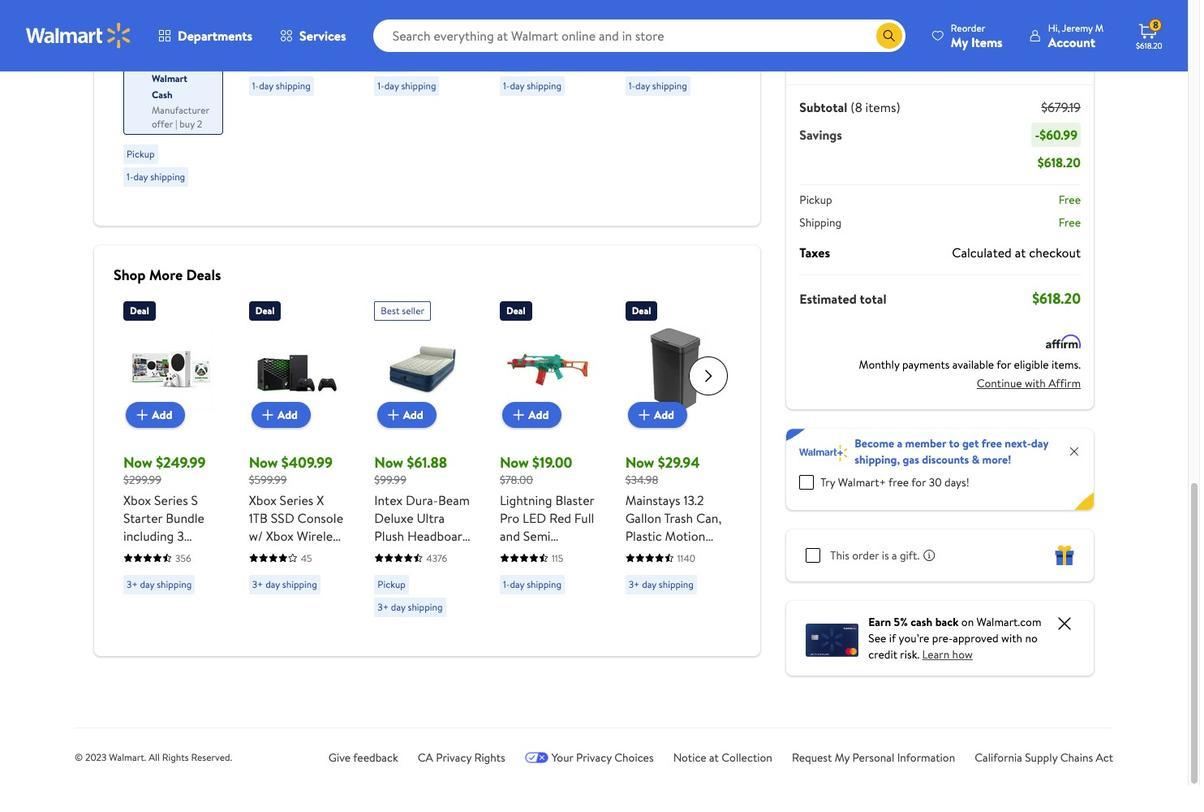 Task type: locate. For each thing, give the bounding box(es) containing it.
learn how
[[923, 646, 973, 662]]

free down gas
[[889, 474, 910, 490]]

wireless up "45" on the left bottom of the page
[[297, 527, 344, 545]]

3 add to cart image from the left
[[635, 405, 654, 425]]

add to cart image for $409.99
[[258, 405, 278, 425]]

chains
[[1061, 749, 1094, 765]]

add for $29.94
[[654, 407, 675, 423]]

2 right 'mint,'
[[156, 44, 163, 62]]

series left s
[[154, 491, 188, 509]]

2 horizontal spatial add to cart image
[[635, 405, 654, 425]]

bandages,
[[249, 62, 306, 80]]

1 vertical spatial blaster
[[531, 562, 570, 580]]

and right the headache on the top of page
[[559, 8, 580, 26]]

give
[[329, 749, 351, 765]]

add to cart image inside now $409.99 group
[[258, 405, 278, 425]]

now $19.00 group
[[500, 295, 597, 601]]

1 vertical spatial extra
[[249, 580, 279, 598]]

and
[[559, 8, 580, 26], [500, 527, 520, 545]]

subtotal
[[800, 98, 848, 116]]

0 vertical spatial and
[[559, 8, 580, 26]]

1 vertical spatial 2
[[197, 117, 202, 131]]

rights left privacy choices icon
[[475, 749, 506, 765]]

add button for $409.99
[[252, 402, 311, 428]]

more!
[[983, 451, 1012, 467]]

now inside the now $29.94 $34.98 mainstays 13.2 gallon trash can, plastic motion sensor kitchen trash can, black
[[626, 452, 655, 473]]

privacy right the ca
[[436, 749, 472, 765]]

in inside now $61.88 $99.99 intex dura-beam deluxe ultra plush headboard with built-in pump (18" mattress height) - queen
[[432, 545, 442, 562]]

for right now
[[932, 47, 946, 63]]

brand up spray,
[[681, 0, 714, 8]]

1 vertical spatial in
[[432, 545, 442, 562]]

0 vertical spatial at
[[1016, 243, 1027, 261]]

at for calculated
[[1016, 243, 1027, 261]]

now left $29.94
[[626, 452, 655, 473]]

add to cart image up "$599.99" on the bottom left of page
[[258, 405, 278, 425]]

series left the x
[[280, 491, 314, 509]]

3+ day shipping inside now $29.94 'group'
[[629, 577, 694, 591]]

pain up cleansing
[[626, 8, 649, 26]]

your privacy choices
[[552, 749, 654, 765]]

3+ down mattress
[[378, 600, 389, 614]]

1 vertical spatial -
[[375, 598, 380, 616]]

160
[[556, 98, 575, 115]]

1-day shipping inside now $19.00 group
[[503, 577, 562, 591]]

1 horizontal spatial can,
[[697, 509, 722, 527]]

0 vertical spatial blaster
[[556, 491, 595, 509]]

now up the intex
[[375, 452, 404, 473]]

request my personal information
[[792, 749, 956, 765]]

1 series from the left
[[154, 491, 188, 509]]

for up continue
[[997, 356, 1012, 372]]

at right notice
[[710, 749, 719, 765]]

day inside now $29.94 'group'
[[642, 577, 657, 591]]

see
[[869, 630, 887, 646]]

1-day shipping for bandages,
[[252, 79, 311, 93]]

2 add to cart image from the left
[[509, 405, 529, 425]]

aid up antiseptic
[[659, 0, 678, 8]]

2 inside colgate total whitening toothpaste gel, mint, 2 pack, 5.1 oz tubes
[[156, 44, 163, 62]]

2 series from the left
[[280, 491, 314, 509]]

0 horizontal spatial wireless
[[249, 598, 296, 616]]

1 horizontal spatial trash
[[665, 509, 694, 527]]

0 horizontal spatial extra
[[249, 580, 279, 598]]

2 add from the left
[[278, 407, 298, 423]]

learn more about gifting image
[[923, 549, 936, 562]]

1-day shipping
[[252, 79, 311, 93], [378, 79, 436, 93], [503, 79, 562, 93], [629, 79, 688, 93], [127, 170, 185, 184], [503, 577, 562, 591]]

black inside the now $29.94 $34.98 mainstays 13.2 gallon trash can, plastic motion sensor kitchen trash can, black
[[686, 562, 716, 580]]

aid inside "band-aid brand pain relieving antiseptic cleansing spray, 8 fl. oz"
[[659, 0, 678, 8]]

1 vertical spatial ct
[[272, 98, 283, 115]]

0 vertical spatial for
[[932, 47, 946, 63]]

ct
[[429, 62, 440, 80], [272, 98, 283, 115]]

flexible
[[249, 26, 292, 44]]

2 oz from the left
[[650, 62, 666, 80]]

now $61.88 $99.99 intex dura-beam deluxe ultra plush headboard with built-in pump (18" mattress height) - queen
[[375, 452, 470, 616]]

pickup inside now $61.88 group
[[378, 577, 406, 591]]

add button up $409.99
[[252, 402, 311, 428]]

extra up acetaminophen
[[417, 0, 447, 8]]

1 horizontal spatial add to cart image
[[384, 405, 403, 425]]

3 now from the left
[[375, 452, 404, 473]]

4 add from the left
[[529, 407, 549, 423]]

add button inside now $249.99 group
[[126, 402, 185, 428]]

0 horizontal spatial brand
[[271, 8, 304, 26]]

my inside reorder my items
[[952, 33, 969, 51]]

1 vertical spatial carbon
[[249, 634, 291, 652]]

5 add from the left
[[654, 407, 675, 423]]

1 vertical spatial 8
[[626, 62, 633, 80]]

now left $249.99
[[123, 452, 153, 473]]

2 horizontal spatial for
[[997, 356, 1012, 372]]

1 horizontal spatial free
[[982, 435, 1003, 451]]

banner
[[787, 428, 1095, 510]]

shipping inside now $29.94 'group'
[[659, 577, 694, 591]]

get
[[963, 435, 980, 451]]

trash right gallon
[[665, 509, 694, 527]]

0 vertical spatial free
[[1060, 191, 1082, 208]]

add to cart image up '$78.00'
[[509, 405, 529, 425]]

add button inside now $19.00 group
[[503, 402, 562, 428]]

1 vertical spatial free
[[889, 474, 910, 490]]

with inside monthly payments available for eligible items. continue with affirm
[[1026, 374, 1047, 391]]

dismiss capital one banner image
[[1056, 614, 1075, 633]]

minis
[[500, 8, 530, 26]]

with down eligible
[[1026, 374, 1047, 391]]

4 deal from the left
[[632, 304, 652, 318]]

2 horizontal spatial with
[[1026, 374, 1047, 391]]

try
[[821, 474, 836, 490]]

3+ inside now $29.94 'group'
[[629, 577, 640, 591]]

now for now $249.99
[[123, 452, 153, 473]]

0 horizontal spatial rights
[[162, 750, 189, 764]]

shipping down release
[[402, 79, 436, 93]]

0 horizontal spatial at
[[710, 749, 719, 765]]

in left your on the top right
[[885, 31, 894, 47]]

0 vertical spatial wireless
[[297, 527, 344, 545]]

deal inside now $249.99 group
[[130, 304, 149, 318]]

add up $61.88
[[403, 407, 424, 423]]

add button for $29.94
[[628, 402, 688, 428]]

now inside now $409.99 $599.99 xbox series x 1tb ssd console w/ xbox wireless controller carbon black extra xbox wireless controller carbon black
[[249, 452, 278, 473]]

add inside now $61.88 group
[[403, 407, 424, 423]]

3+ for now $29.94
[[629, 577, 640, 591]]

1 free from the top
[[1060, 191, 1082, 208]]

choices
[[615, 749, 654, 765]]

1 horizontal spatial 100
[[406, 62, 426, 80]]

extra
[[417, 0, 447, 8], [249, 580, 279, 598]]

and left semi
[[500, 527, 520, 545]]

0 vertical spatial 100
[[406, 62, 426, 80]]

pickup down search search field
[[629, 56, 657, 70]]

now inside now $61.88 $99.99 intex dura-beam deluxe ultra plush headboard with built-in pump (18" mattress height) - queen
[[375, 452, 404, 473]]

rights right all
[[162, 750, 189, 764]]

band- inside "band-aid brand pain relieving antiseptic cleansing spray, 8 fl. oz"
[[626, 0, 659, 8]]

xbox down "45" on the left bottom of the page
[[282, 580, 310, 598]]

2 free from the top
[[1060, 214, 1082, 230]]

1 add from the left
[[152, 407, 172, 423]]

1 horizontal spatial series
[[280, 491, 314, 509]]

pickup down acetaminophen
[[378, 56, 406, 70]]

carbon
[[249, 562, 291, 580], [249, 634, 291, 652]]

3+ day shipping down mattress
[[378, 600, 443, 614]]

0 horizontal spatial can,
[[658, 562, 683, 580]]

$618.20 right hi, jeremy m account
[[1137, 40, 1163, 51]]

1 vertical spatial free
[[1060, 214, 1082, 230]]

shipping down 1140
[[659, 577, 694, 591]]

30
[[929, 474, 942, 490]]

oz inside "band-aid brand pain relieving antiseptic cleansing spray, 8 fl. oz"
[[650, 62, 666, 80]]

1 vertical spatial my
[[835, 749, 850, 765]]

$19.00
[[533, 452, 573, 473]]

1 horizontal spatial aid
[[659, 0, 678, 8]]

0 horizontal spatial 8
[[626, 62, 633, 80]]

credit
[[869, 646, 898, 662]]

deals
[[186, 265, 221, 285]]

1 horizontal spatial with
[[1002, 630, 1023, 646]]

now $249.99 group
[[123, 295, 220, 601]]

4376
[[427, 551, 448, 565]]

deal
[[130, 304, 149, 318], [256, 304, 275, 318], [507, 304, 526, 318], [632, 304, 652, 318]]

4 now from the left
[[500, 452, 529, 473]]

3+ down sensor at the right of page
[[629, 577, 640, 591]]

1 privacy from the left
[[436, 749, 472, 765]]

1 oz from the left
[[123, 62, 139, 80]]

8 $618.20
[[1137, 18, 1163, 51]]

0 vertical spatial 2
[[156, 44, 163, 62]]

ct inside tylenol extra strength acetaminophen rapid release gels, 100 ct
[[429, 62, 440, 80]]

pain
[[533, 8, 556, 26], [626, 8, 649, 26]]

3+ inside now $409.99 group
[[252, 577, 263, 591]]

3 add from the left
[[403, 407, 424, 423]]

0 vertical spatial free
[[982, 435, 1003, 451]]

1-day shipping down adhesive
[[252, 79, 311, 93]]

this
[[831, 547, 850, 563]]

This order is a gift. checkbox
[[807, 548, 821, 562]]

capital one credit card image
[[807, 620, 859, 656]]

1 horizontal spatial ct
[[429, 62, 440, 80]]

my for personal
[[835, 749, 850, 765]]

1 vertical spatial for
[[997, 356, 1012, 372]]

add button inside now $29.94 'group'
[[628, 402, 688, 428]]

now left "$19.00"
[[500, 452, 529, 473]]

advil
[[500, 0, 528, 8]]

$78.00
[[500, 472, 533, 488]]

now inside now $19.00 $78.00 lightning blaster pro led red full and semi automatic water bead blaster kit
[[500, 452, 529, 473]]

information
[[898, 749, 956, 765]]

add inside now $249.99 group
[[152, 407, 172, 423]]

now $29.94 $34.98 mainstays 13.2 gallon trash can, plastic motion sensor kitchen trash can, black
[[626, 452, 722, 580]]

free right "get"
[[982, 435, 1003, 451]]

items
[[855, 31, 883, 47], [972, 33, 1003, 51]]

deal inside now $409.99 group
[[256, 304, 275, 318]]

pain inside "band-aid brand pain relieving antiseptic cleansing spray, 8 fl. oz"
[[626, 8, 649, 26]]

0 horizontal spatial oz
[[123, 62, 139, 80]]

3+ day shipping down sensor at the right of page
[[629, 577, 694, 591]]

reserved.
[[191, 750, 232, 764]]

add button inside now $61.88 group
[[377, 402, 437, 428]]

band-
[[297, 0, 331, 8], [626, 0, 659, 8]]

prices.
[[1012, 31, 1044, 47]]

1 vertical spatial at
[[710, 749, 719, 765]]

3 add button from the left
[[377, 402, 437, 428]]

series for $249.99
[[154, 491, 188, 509]]

1 horizontal spatial for
[[932, 47, 946, 63]]

1 deal from the left
[[130, 304, 149, 318]]

1 horizontal spatial in
[[885, 31, 894, 47]]

1 horizontal spatial brand
[[681, 0, 714, 8]]

2
[[156, 44, 163, 62], [197, 117, 202, 131]]

0 horizontal spatial with
[[375, 545, 399, 562]]

1 vertical spatial controller
[[249, 616, 307, 634]]

now
[[909, 47, 929, 63]]

0 horizontal spatial ct
[[272, 98, 283, 115]]

for left the 30
[[912, 474, 927, 490]]

5 now from the left
[[626, 452, 655, 473]]

0 vertical spatial carbon
[[249, 562, 291, 580]]

3+ for now $409.99
[[252, 577, 263, 591]]

shipping down '115'
[[527, 577, 562, 591]]

1 vertical spatial wireless
[[249, 598, 296, 616]]

8 inside "band-aid brand pain relieving antiseptic cleansing spray, 8 fl. oz"
[[626, 62, 633, 80]]

1 horizontal spatial and
[[559, 8, 580, 26]]

add button up "$19.00"
[[503, 402, 562, 428]]

series inside now $249.99 $299.99 xbox series s starter bundle including 3 months of game pass ultimate
[[154, 491, 188, 509]]

brand inside (2 pack) band- aid brand flexible fabric adhesive bandages, assorted sizes, 100 ct
[[271, 8, 304, 26]]

3+ day shipping down "45" on the left bottom of the page
[[252, 577, 317, 591]]

w/
[[249, 527, 263, 545]]

2 privacy from the left
[[577, 749, 612, 765]]

8 left fl.
[[626, 62, 633, 80]]

1 horizontal spatial add to cart image
[[509, 405, 529, 425]]

1 horizontal spatial -
[[1036, 126, 1040, 143]]

1 horizontal spatial rights
[[475, 749, 506, 765]]

1-day shipping down automatic
[[503, 577, 562, 591]]

1 horizontal spatial at
[[1016, 243, 1027, 261]]

1 vertical spatial 100
[[249, 98, 269, 115]]

3+ inside now $249.99 group
[[127, 577, 138, 591]]

a left gas
[[898, 435, 903, 451]]

0 vertical spatial in
[[885, 31, 894, 47]]

add for $249.99
[[152, 407, 172, 423]]

0 horizontal spatial privacy
[[436, 749, 472, 765]]

0 horizontal spatial pain
[[533, 8, 556, 26]]

3+ day shipping down months
[[127, 577, 192, 591]]

mattress
[[375, 580, 424, 598]]

collection
[[722, 749, 773, 765]]

1-day shipping for ct
[[378, 79, 436, 93]]

0 vertical spatial $618.20
[[1137, 40, 1163, 51]]

0 horizontal spatial and
[[500, 527, 520, 545]]

add button up $29.94
[[628, 402, 688, 428]]

5 add button from the left
[[628, 402, 688, 428]]

blaster down "$19.00"
[[556, 491, 595, 509]]

2 vertical spatial with
[[1002, 630, 1023, 646]]

oz right fl.
[[650, 62, 666, 80]]

add inside now $409.99 group
[[278, 407, 298, 423]]

privacy choices icon image
[[525, 752, 549, 763]]

0 vertical spatial with
[[1026, 374, 1047, 391]]

4 add button from the left
[[503, 402, 562, 428]]

reorder my items
[[952, 21, 1003, 51]]

day inside now $409.99 group
[[266, 577, 280, 591]]

free
[[1060, 191, 1082, 208], [1060, 214, 1082, 230]]

add to cart image up $34.98
[[635, 405, 654, 425]]

0 vertical spatial extra
[[417, 0, 447, 8]]

add inside now $29.94 'group'
[[654, 407, 675, 423]]

continue with affirm link
[[977, 370, 1082, 396]]

1 horizontal spatial 8
[[1154, 18, 1159, 32]]

add button up $61.88
[[377, 402, 437, 428]]

1 now from the left
[[123, 452, 153, 473]]

add to cart image
[[133, 405, 152, 425], [509, 405, 529, 425], [635, 405, 654, 425]]

$618.20
[[1137, 40, 1163, 51], [1038, 153, 1082, 171], [1033, 288, 1082, 308]]

0 vertical spatial a
[[898, 435, 903, 451]]

items.
[[1052, 356, 1082, 372]]

1 carbon from the top
[[249, 562, 291, 580]]

0 vertical spatial trash
[[665, 509, 694, 527]]

add button inside now $409.99 group
[[252, 402, 311, 428]]

aid
[[659, 0, 678, 8], [249, 8, 268, 26]]

can, up kitchen
[[697, 509, 722, 527]]

strength
[[375, 8, 424, 26]]

controller down ssd
[[249, 545, 307, 562]]

jeremy
[[1063, 21, 1094, 35]]

1 horizontal spatial 2
[[197, 117, 202, 131]]

personal
[[853, 749, 895, 765]]

1 vertical spatial and
[[500, 527, 520, 545]]

total
[[860, 289, 887, 307]]

3 deal from the left
[[507, 304, 526, 318]]

in right (18"
[[432, 545, 442, 562]]

3+ down months
[[127, 577, 138, 591]]

at left checkout
[[1016, 243, 1027, 261]]

walmart image
[[26, 23, 132, 49]]

months
[[123, 545, 166, 562]]

no
[[1026, 630, 1038, 646]]

with left no
[[1002, 630, 1023, 646]]

game
[[184, 545, 217, 562]]

3+ day shipping inside now $249.99 group
[[127, 577, 192, 591]]

add to cart image for $249.99
[[133, 405, 152, 425]]

shipping,
[[855, 451, 901, 467]]

approved
[[954, 630, 999, 646]]

extra down w/
[[249, 580, 279, 598]]

taxes
[[800, 243, 831, 261]]

ct down acetaminophen
[[429, 62, 440, 80]]

45
[[301, 551, 312, 565]]

best seller
[[381, 304, 425, 318]]

a inside become a member to get free next-day shipping, gas discounts & more!
[[898, 435, 903, 451]]

reorder
[[952, 21, 986, 35]]

3+ day shipping
[[127, 577, 192, 591], [252, 577, 317, 591], [629, 577, 694, 591], [378, 600, 443, 614]]

tubes
[[142, 62, 174, 80]]

series inside now $409.99 $599.99 xbox series x 1tb ssd console w/ xbox wireless controller carbon black extra xbox wireless controller carbon black
[[280, 491, 314, 509]]

aid up adhesive
[[249, 8, 268, 26]]

series for $409.99
[[280, 491, 314, 509]]

kit
[[573, 562, 589, 580]]

pickup up assorted
[[252, 56, 280, 70]]

0 horizontal spatial series
[[154, 491, 188, 509]]

2 band- from the left
[[626, 0, 659, 8]]

3+ day shipping inside now $409.99 group
[[252, 577, 317, 591]]

(8
[[851, 98, 863, 116]]

add for $409.99
[[278, 407, 298, 423]]

shipping down 356
[[157, 577, 192, 591]]

for inside monthly payments available for eligible items. continue with affirm
[[997, 356, 1012, 372]]

2 vertical spatial for
[[912, 474, 927, 490]]

more
[[149, 265, 183, 285]]

2 pain from the left
[[626, 8, 649, 26]]

add for $61.88
[[403, 407, 424, 423]]

1 add to cart image from the left
[[133, 405, 152, 425]]

shipping inside now $249.99 group
[[157, 577, 192, 591]]

3+ down w/
[[252, 577, 263, 591]]

2 add to cart image from the left
[[384, 405, 403, 425]]

2 now from the left
[[249, 452, 278, 473]]

now inside now $249.99 $299.99 xbox series s starter bundle including 3 months of game pass ultimate
[[123, 452, 153, 473]]

deal inside now $29.94 'group'
[[632, 304, 652, 318]]

add to cart image inside now $61.88 group
[[384, 405, 403, 425]]

0 horizontal spatial 100
[[249, 98, 269, 115]]

now $29.94 group
[[626, 295, 722, 601]]

day inside now $249.99 group
[[140, 577, 155, 591]]

for inside items in your cart have reduced prices. check out now for extra savings!
[[932, 47, 946, 63]]

ct down bandages,
[[272, 98, 283, 115]]

1 add to cart image from the left
[[258, 405, 278, 425]]

can, down motion
[[658, 562, 683, 580]]

0 horizontal spatial -
[[375, 598, 380, 616]]

a right is
[[892, 547, 898, 563]]

now for now $409.99
[[249, 452, 278, 473]]

deal for now $249.99
[[130, 304, 149, 318]]

2 deal from the left
[[256, 304, 275, 318]]

0 vertical spatial can,
[[697, 509, 722, 527]]

0 horizontal spatial my
[[835, 749, 850, 765]]

1-day shipping for 8
[[629, 79, 688, 93]]

now $409.99 group
[[249, 295, 345, 652]]

add to cart image inside now $19.00 group
[[509, 405, 529, 425]]

2 add button from the left
[[252, 402, 311, 428]]

0 horizontal spatial add to cart image
[[133, 405, 152, 425]]

shipping inside now $61.88 group
[[408, 600, 443, 614]]

1 horizontal spatial band-
[[626, 0, 659, 8]]

1 pain from the left
[[533, 8, 556, 26]]

privacy for ca
[[436, 749, 472, 765]]

1 horizontal spatial oz
[[650, 62, 666, 80]]

at
[[1016, 243, 1027, 261], [710, 749, 719, 765]]

1-day shipping up the capsules,
[[503, 79, 562, 93]]

1 vertical spatial with
[[375, 545, 399, 562]]

add button up $249.99
[[126, 402, 185, 428]]

0 horizontal spatial aid
[[249, 8, 268, 26]]

0 horizontal spatial 2
[[156, 44, 163, 62]]

deal inside now $19.00 group
[[507, 304, 526, 318]]

add up $29.94
[[654, 407, 675, 423]]

add to cart image up $99.99
[[384, 405, 403, 425]]

1 add button from the left
[[126, 402, 185, 428]]

1- inside now $19.00 group
[[503, 577, 510, 591]]

0 horizontal spatial band-
[[297, 0, 331, 8]]

0 vertical spatial ct
[[429, 62, 440, 80]]

0 horizontal spatial add to cart image
[[258, 405, 278, 425]]

count
[[500, 115, 535, 133]]

extra inside now $409.99 $599.99 xbox series x 1tb ssd console w/ xbox wireless controller carbon black extra xbox wireless controller carbon black
[[249, 580, 279, 598]]

controller down "45" on the left bottom of the page
[[249, 616, 307, 634]]

3+ inside now $61.88 group
[[378, 600, 389, 614]]

and inside advil liqui-gels minis pain and headache reliever ibuprofen, 200 mg liquid filled capsules, 160 count
[[559, 8, 580, 26]]

pickup up 'queen'
[[378, 577, 406, 591]]

headache
[[500, 26, 556, 44]]

1-day shipping down "rapid"
[[378, 79, 436, 93]]

0 vertical spatial 8
[[1154, 18, 1159, 32]]

colgate total whitening toothpaste gel, mint, 2 pack, 5.1 oz tubes
[[123, 0, 211, 80]]

notice
[[674, 749, 707, 765]]

add to cart image
[[258, 405, 278, 425], [384, 405, 403, 425]]

band- up search search field
[[626, 0, 659, 8]]

with left built-
[[375, 545, 399, 562]]

earn 5% cash back on walmart.com
[[869, 614, 1042, 630]]

2 inside manufacturer offer |  buy 2
[[197, 117, 202, 131]]

1 horizontal spatial my
[[952, 33, 969, 51]]

2 carbon from the top
[[249, 634, 291, 652]]

for for monthly payments available for eligible items. continue with affirm
[[997, 356, 1012, 372]]

buy
[[180, 117, 195, 131]]

get $4.00 walmart cash walmart plus, element
[[127, 54, 209, 103]]

1 horizontal spatial items
[[972, 33, 1003, 51]]

1tb
[[249, 509, 268, 527]]

deal for now $409.99
[[256, 304, 275, 318]]

oz left tubes
[[123, 62, 139, 80]]

$60.99
[[1040, 126, 1078, 143]]

privacy
[[436, 749, 472, 765], [577, 749, 612, 765]]

|
[[175, 117, 177, 131]]

1 band- from the left
[[297, 0, 331, 8]]

1 vertical spatial trash
[[626, 562, 655, 580]]

out
[[889, 47, 906, 63]]

add to cart image inside now $29.94 'group'
[[635, 405, 654, 425]]

100 inside (2 pack) band- aid brand flexible fabric adhesive bandages, assorted sizes, 100 ct
[[249, 98, 269, 115]]

queen
[[383, 598, 421, 616]]

wireless down w/
[[249, 598, 296, 616]]

pain right minis
[[533, 8, 556, 26]]

0 horizontal spatial for
[[912, 474, 927, 490]]

brand right (2
[[271, 8, 304, 26]]

0 horizontal spatial in
[[432, 545, 442, 562]]

xbox down $299.99
[[123, 491, 151, 509]]

ca privacy rights link
[[418, 749, 506, 765]]

add inside now $19.00 group
[[529, 407, 549, 423]]

pickup down offer
[[127, 147, 155, 161]]

0 horizontal spatial trash
[[626, 562, 655, 580]]

1-day shipping down cleansing
[[629, 79, 688, 93]]

100 down bandages,
[[249, 98, 269, 115]]

shipping down "45" on the left bottom of the page
[[282, 577, 317, 591]]

add up $249.99
[[152, 407, 172, 423]]

1 horizontal spatial pain
[[626, 8, 649, 26]]

toothpaste
[[123, 26, 186, 44]]

next-
[[1005, 435, 1032, 451]]

trash down plastic
[[626, 562, 655, 580]]

1 horizontal spatial wireless
[[297, 527, 344, 545]]

m
[[1096, 21, 1104, 35]]

1 horizontal spatial privacy
[[577, 749, 612, 765]]

add up $409.99
[[278, 407, 298, 423]]

add to cart image inside now $249.99 group
[[133, 405, 152, 425]]

add to cart image up $299.99
[[133, 405, 152, 425]]

plush
[[375, 527, 405, 545]]

0 vertical spatial my
[[952, 33, 969, 51]]

shipping down height)
[[408, 600, 443, 614]]

add up "$19.00"
[[529, 407, 549, 423]]

affirm image
[[1047, 334, 1082, 348]]



Task type: vqa. For each thing, say whether or not it's contained in the screenshot.


Task type: describe. For each thing, give the bounding box(es) containing it.
xbox down "$599.99" on the bottom left of page
[[249, 491, 277, 509]]

with inside see if you're pre-approved with no credit risk.
[[1002, 630, 1023, 646]]

pickup up "shipping"
[[800, 191, 833, 208]]

1- for bandages,
[[252, 79, 259, 93]]

motion
[[666, 527, 706, 545]]

ultra
[[417, 509, 445, 527]]

gels
[[563, 0, 587, 8]]

items inside reorder my items
[[972, 33, 1003, 51]]

band- inside (2 pack) band- aid brand flexible fabric adhesive bandages, assorted sizes, 100 ct
[[297, 0, 331, 8]]

starter
[[123, 509, 163, 527]]

black for now $409.99
[[294, 562, 324, 580]]

fl.
[[636, 62, 647, 80]]

california
[[975, 749, 1023, 765]]

1- for ibuprofen,
[[503, 79, 510, 93]]

spray,
[[683, 44, 718, 62]]

reduced
[[970, 31, 1010, 47]]

3
[[177, 527, 184, 545]]

try walmart+ free for 30 days!
[[821, 474, 970, 490]]

now for now $29.94
[[626, 452, 655, 473]]

in inside items in your cart have reduced prices. check out now for extra savings!
[[885, 31, 894, 47]]

services
[[300, 27, 346, 45]]

ca
[[418, 749, 434, 765]]

shipping right fl.
[[653, 79, 688, 93]]

capsules,
[[500, 98, 553, 115]]

plastic
[[626, 527, 662, 545]]

add button for $19.00
[[503, 402, 562, 428]]

lightning
[[500, 491, 553, 509]]

1 controller from the top
[[249, 545, 307, 562]]

add to cart image for $29.94
[[635, 405, 654, 425]]

free for shipping
[[1060, 214, 1082, 230]]

shipping down adhesive
[[276, 79, 311, 93]]

black for now $29.94
[[686, 562, 716, 580]]

give feedback
[[329, 749, 398, 765]]

pack,
[[166, 44, 195, 62]]

1-day shipping down offer
[[127, 170, 185, 184]]

add button for $61.88
[[377, 402, 437, 428]]

now for now $19.00
[[500, 452, 529, 473]]

total
[[171, 0, 198, 8]]

1 vertical spatial $618.20
[[1038, 153, 1082, 171]]

and inside now $19.00 $78.00 lightning blaster pro led red full and semi automatic water bead blaster kit
[[500, 527, 520, 545]]

ct inside (2 pack) band- aid brand flexible fabric adhesive bandages, assorted sizes, 100 ct
[[272, 98, 283, 115]]

shipping
[[800, 214, 842, 230]]

close walmart plus section image
[[1069, 445, 1082, 458]]

continue
[[977, 374, 1023, 391]]

day inside now $61.88 group
[[391, 600, 406, 614]]

seller
[[402, 304, 425, 318]]

5.1
[[198, 44, 211, 62]]

pain inside advil liqui-gels minis pain and headache reliever ibuprofen, 200 mg liquid filled capsules, 160 count
[[533, 8, 556, 26]]

offer
[[152, 117, 173, 131]]

cash
[[152, 88, 173, 102]]

Search search field
[[373, 19, 906, 52]]

3+ for now $249.99
[[127, 577, 138, 591]]

deluxe
[[375, 509, 414, 527]]

ultimate
[[151, 562, 199, 580]]

extra inside tylenol extra strength acetaminophen rapid release gels, 100 ct
[[417, 0, 447, 8]]

aid inside (2 pack) band- aid brand flexible fabric adhesive bandages, assorted sizes, 100 ct
[[249, 8, 268, 26]]

3+ day shipping for $249.99
[[127, 577, 192, 591]]

- inside now $61.88 $99.99 intex dura-beam deluxe ultra plush headboard with built-in pump (18" mattress height) - queen
[[375, 598, 380, 616]]

3+ day shipping for $409.99
[[252, 577, 317, 591]]

sizes,
[[302, 80, 333, 98]]

adhesive
[[249, 44, 300, 62]]

privacy for your
[[577, 749, 612, 765]]

ssd
[[271, 509, 295, 527]]

reliever
[[500, 44, 546, 62]]

pre-
[[933, 630, 954, 646]]

2 vertical spatial $618.20
[[1033, 288, 1082, 308]]

free for pickup
[[1060, 191, 1082, 208]]

sensor
[[626, 545, 664, 562]]

shop more deals
[[114, 265, 221, 285]]

&
[[973, 451, 980, 467]]

estimated
[[800, 289, 857, 307]]

check
[[855, 47, 887, 63]]

8 inside 8 $618.20
[[1154, 18, 1159, 32]]

© 2023 walmart. all rights reserved.
[[75, 750, 232, 764]]

brand inside "band-aid brand pain relieving antiseptic cleansing spray, 8 fl. oz"
[[681, 0, 714, 8]]

oz inside colgate total whitening toothpaste gel, mint, 2 pack, 5.1 oz tubes
[[123, 62, 139, 80]]

with inside now $61.88 $99.99 intex dura-beam deluxe ultra plush headboard with built-in pump (18" mattress height) - queen
[[375, 545, 399, 562]]

$599.99
[[249, 472, 287, 488]]

pickup up mg
[[503, 56, 532, 70]]

shipping inside now $19.00 group
[[527, 577, 562, 591]]

led
[[523, 509, 547, 527]]

add for $19.00
[[529, 407, 549, 423]]

automatic
[[500, 545, 559, 562]]

$34.98
[[626, 472, 659, 488]]

xbox right w/
[[266, 527, 294, 545]]

manufacturer offer |  buy 2
[[152, 103, 209, 131]]

banner containing become a member to get free next-day shipping, gas discounts & more!
[[787, 428, 1095, 510]]

my for items
[[952, 33, 969, 51]]

risk.
[[901, 646, 920, 662]]

shipping inside now $409.99 group
[[282, 577, 317, 591]]

add to cart image for $19.00
[[509, 405, 529, 425]]

manufacturer
[[152, 103, 209, 117]]

shipping down offer
[[150, 170, 185, 184]]

gifting image
[[1056, 545, 1075, 565]]

0 horizontal spatial free
[[889, 474, 910, 490]]

close nudge image
[[1052, 40, 1065, 53]]

become
[[855, 435, 895, 451]]

3+ day shipping inside now $61.88 group
[[378, 600, 443, 614]]

next slide for horizontalscrollerrecommendations list image
[[690, 357, 729, 396]]

(18"
[[410, 562, 430, 580]]

2 controller from the top
[[249, 616, 307, 634]]

headboard
[[408, 527, 470, 545]]

eligible
[[1015, 356, 1050, 372]]

1 vertical spatial a
[[892, 547, 898, 563]]

$61.88
[[407, 452, 448, 473]]

relieving
[[653, 8, 704, 26]]

ca privacy rights
[[418, 749, 506, 765]]

1 vertical spatial can,
[[658, 562, 683, 580]]

100 inside tylenol extra strength acetaminophen rapid release gels, 100 ct
[[406, 62, 426, 80]]

1-day shipping for ibuprofen,
[[503, 79, 562, 93]]

affirm
[[1049, 374, 1082, 391]]

Try Walmart+ free for 30 days! checkbox
[[800, 475, 815, 489]]

walmart
[[152, 72, 188, 85]]

supply
[[1026, 749, 1058, 765]]

gift.
[[901, 547, 920, 563]]

0 vertical spatial -
[[1036, 126, 1040, 143]]

departments button
[[145, 16, 266, 55]]

day inside now $19.00 group
[[510, 577, 525, 591]]

at for notice
[[710, 749, 719, 765]]

walmart.
[[109, 750, 146, 764]]

savings
[[800, 126, 843, 143]]

extra
[[949, 47, 974, 63]]

1- for 8
[[629, 79, 636, 93]]

search icon image
[[883, 29, 896, 42]]

now $61.88 group
[[375, 295, 471, 623]]

rapid
[[375, 44, 406, 62]]

tylenol extra strength acetaminophen rapid release gels, 100 ct
[[375, 0, 463, 80]]

now for now $61.88
[[375, 452, 404, 473]]

to
[[950, 435, 960, 451]]

days!
[[945, 474, 970, 490]]

shipping up the capsules,
[[527, 79, 562, 93]]

liquid
[[521, 80, 555, 98]]

1- for ct
[[378, 79, 385, 93]]

departments
[[178, 27, 253, 45]]

items inside items in your cart have reduced prices. check out now for extra savings!
[[855, 31, 883, 47]]

3+ day shipping for $29.94
[[629, 577, 694, 591]]

xbox inside now $249.99 $299.99 xbox series s starter bundle including 3 months of game pass ultimate
[[123, 491, 151, 509]]

kitchen
[[667, 545, 710, 562]]

add to cart image for $61.88
[[384, 405, 403, 425]]

Get $4.00 Walmart Cash checkbox
[[127, 55, 142, 70]]

all
[[149, 750, 160, 764]]

reduced price image
[[813, 31, 846, 63]]

california supply chains act
[[975, 749, 1114, 765]]

account
[[1049, 33, 1096, 51]]

become a member to get free next-day shipping, gas discounts & more!
[[855, 435, 1049, 467]]

fabric
[[295, 26, 330, 44]]

s
[[191, 491, 198, 509]]

deal for now $29.94
[[632, 304, 652, 318]]

day inside become a member to get free next-day shipping, gas discounts & more!
[[1032, 435, 1049, 451]]

pro
[[500, 509, 520, 527]]

deal for now $19.00
[[507, 304, 526, 318]]

for for try walmart+ free for 30 days!
[[912, 474, 927, 490]]

add button for $249.99
[[126, 402, 185, 428]]

semi
[[524, 527, 551, 545]]

savings!
[[977, 47, 1015, 63]]

walmart plus image
[[800, 445, 849, 461]]

5%
[[894, 614, 909, 630]]

cart
[[922, 31, 941, 47]]

$299.99
[[123, 472, 162, 488]]

Walmart Site-Wide search field
[[373, 19, 906, 52]]

order
[[853, 547, 880, 563]]

discounts
[[923, 451, 970, 467]]

filled
[[558, 80, 588, 98]]

california supply chains act link
[[975, 749, 1114, 765]]

how
[[953, 646, 973, 662]]

advil liqui-gels minis pain and headache reliever ibuprofen, 200 mg liquid filled capsules, 160 count
[[500, 0, 588, 133]]

free inside become a member to get free next-day shipping, gas discounts & more!
[[982, 435, 1003, 451]]



